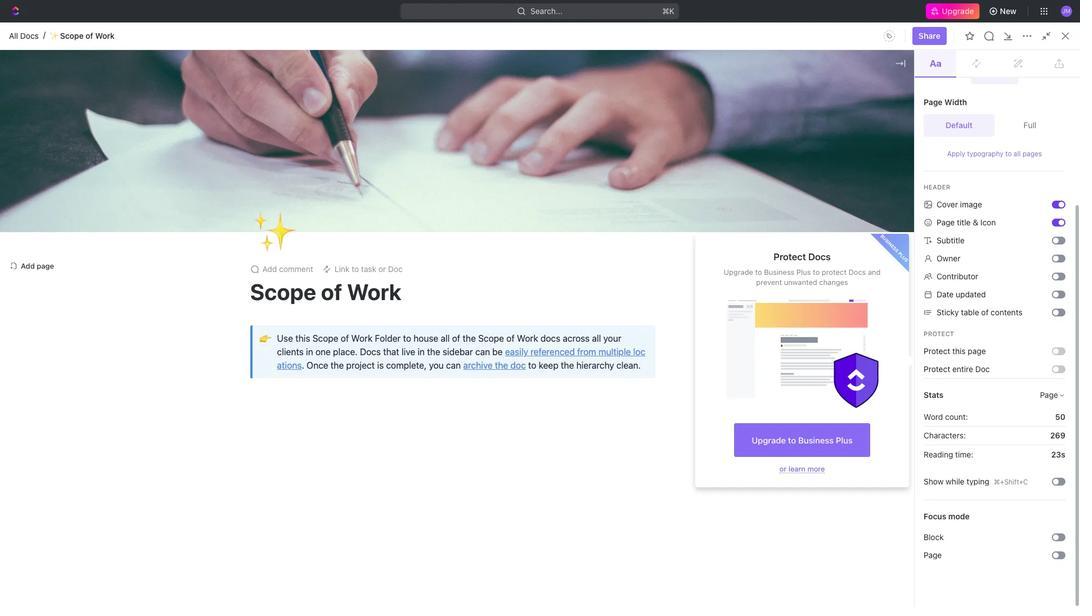 Task type: describe. For each thing, give the bounding box(es) containing it.
changes
[[820, 278, 848, 287]]

date for date updated button
[[784, 220, 799, 228]]

doc
[[511, 361, 526, 371]]

5 inside 5 button
[[272, 238, 277, 248]]

ago for row containing agency management
[[814, 360, 828, 369]]

sticky
[[937, 308, 959, 317]]

client for client 1 scope of work docs
[[208, 380, 230, 390]]

27 mins ago for agency management
[[784, 360, 828, 369]]

the right keep
[[561, 361, 574, 371]]

• for of
[[846, 151, 849, 160]]

docs inside use this scope of work folder to house all of the scope of work docs across all your clients in one place. docs that live in the sidebar can be
[[360, 347, 381, 357]]

reposition button
[[541, 210, 594, 228]]

space
[[49, 195, 71, 205]]

row containing scope of work
[[182, 294, 1067, 314]]

1 vertical spatial updated
[[956, 290, 986, 299]]

1 vertical spatial resource
[[212, 132, 246, 142]]

ago for 10th row
[[815, 421, 828, 430]]

created by me
[[792, 94, 854, 104]]

protect for this
[[924, 347, 951, 356]]

tab list containing all
[[195, 192, 465, 215]]

block
[[924, 533, 944, 542]]

.
[[302, 361, 304, 371]]

the down house
[[427, 347, 440, 357]]

date for date viewed button
[[874, 220, 889, 228]]

6 row from the top
[[182, 313, 1067, 336]]

hide
[[627, 26, 644, 35]]

welcome! for scope
[[808, 150, 844, 160]]

docs inside table
[[294, 380, 313, 390]]

scope of work down link
[[250, 279, 401, 305]]

title
[[957, 218, 971, 227]]

1 horizontal spatial this
[[646, 26, 660, 35]]

loc
[[633, 347, 646, 357]]

cover image
[[937, 200, 982, 209]]

all left pages
[[1014, 150, 1021, 158]]

width
[[945, 97, 967, 107]]

created
[[792, 94, 826, 104]]

page left width
[[924, 97, 943, 107]]

scope inside button
[[208, 299, 232, 309]]

management inside 'agency management' link
[[56, 272, 104, 281]]

share
[[919, 31, 941, 41]]

welcome! • in agency management for scope of work
[[808, 150, 937, 160]]

house
[[414, 334, 439, 344]]

location
[[541, 220, 568, 228]]

24 mins ago for 11th row
[[784, 441, 828, 450]]

resource management inside button
[[208, 279, 294, 288]]

learn
[[789, 465, 806, 474]]

date updated button
[[777, 216, 834, 233]]

archived
[[429, 198, 462, 208]]

multiple
[[599, 347, 631, 357]]

the down place.
[[331, 361, 344, 371]]

24 for 10th row
[[784, 421, 793, 430]]

project notes
[[510, 114, 559, 124]]

archived button
[[426, 192, 465, 215]]

scope of work down by
[[808, 132, 861, 142]]

upgrade for upgrade to business plus
[[752, 435, 786, 446]]

page width
[[924, 97, 967, 107]]

project
[[346, 361, 375, 371]]

docs inside sidebar "navigation"
[[27, 73, 46, 83]]

client 1 project
[[552, 319, 607, 329]]

protect for entire
[[924, 365, 951, 374]]

updated inside button
[[801, 220, 827, 228]]

upgrade link
[[926, 3, 980, 19]]

✨ up add comment
[[252, 205, 297, 258]]

resource inside button
[[208, 279, 243, 288]]

use
[[277, 334, 293, 344]]

24 mins ago for row containing client 1 scope of work docs
[[784, 380, 828, 390]]

sidebar navigation
[[0, 39, 168, 608]]

upgrade for upgrade
[[942, 6, 974, 16]]

contributor
[[937, 272, 979, 281]]

archive
[[463, 361, 493, 371]]

date viewed
[[874, 220, 913, 228]]

team space
[[27, 195, 71, 205]]

time:
[[956, 450, 974, 459]]

search docs
[[971, 48, 1018, 57]]

all up sidebar
[[441, 334, 450, 344]]

user group image
[[12, 197, 20, 204]]

apply
[[947, 150, 966, 158]]

row containing 5
[[182, 232, 1067, 255]]

mins for row containing 27 mins ago
[[795, 259, 812, 268]]

5 button
[[196, 232, 527, 255]]

favorites button
[[5, 137, 43, 151]]

agency inside table
[[552, 360, 579, 369]]

typography
[[968, 150, 1004, 158]]

add comment
[[263, 264, 313, 274]]

mins for row containing client 1 scope of work docs
[[796, 380, 813, 390]]

ations
[[277, 361, 302, 371]]

reading time:
[[924, 450, 974, 459]]

project for client 2 project
[[582, 340, 608, 349]]

• for management
[[250, 151, 253, 160]]

table containing 5
[[182, 215, 1067, 476]]

business inside protect docs upgrade to business plus to protect docs and prevent unwanted changes
[[764, 268, 795, 277]]

column header inside table
[[182, 215, 194, 234]]

to right want
[[469, 26, 477, 35]]

new for new
[[1000, 6, 1017, 16]]

shared
[[260, 198, 286, 208]]

scope of work down recent
[[212, 114, 265, 124]]

docs inside tab list
[[231, 198, 250, 208]]

24 for 11th row
[[784, 441, 793, 450]]

to right typography
[[1006, 150, 1012, 158]]

2 for 2
[[327, 380, 331, 390]]

meeting minutes for client 1 project
[[208, 319, 270, 329]]

2 vertical spatial business
[[799, 435, 834, 446]]

0 vertical spatial resource management
[[808, 114, 891, 124]]

2 horizontal spatial date
[[937, 290, 954, 299]]

✨ down created
[[792, 133, 801, 141]]

cover
[[937, 200, 958, 209]]

entire
[[953, 365, 974, 374]]

dashboards link
[[5, 88, 158, 106]]

focus mode
[[924, 512, 970, 522]]

1 for project
[[575, 319, 579, 329]]

⌘+shift+c
[[994, 478, 1029, 487]]

agency inside tree
[[27, 272, 54, 281]]

11 row from the top
[[182, 436, 1067, 456]]

dropdown menu image
[[881, 27, 899, 45]]

to up 25 at the right bottom of the page
[[788, 435, 796, 446]]

do you want to enable browser notifications? enable hide this
[[421, 26, 660, 35]]

sharing
[[964, 220, 988, 228]]

add for add page
[[21, 261, 35, 270]]

Search by name... text field
[[888, 193, 1030, 210]]

projects
[[34, 214, 63, 224]]

is
[[377, 361, 384, 371]]

place.
[[333, 347, 358, 357]]

docs
[[541, 334, 561, 344]]

characters:
[[924, 431, 966, 441]]

- inside row
[[874, 400, 878, 410]]

25 mins ago row
[[182, 456, 1067, 476]]

enable
[[479, 26, 504, 35]]

upgrade to business plus link
[[735, 424, 870, 458]]

ago for 7th row
[[814, 340, 828, 349]]

change
[[601, 214, 630, 223]]

6 mins ago
[[874, 279, 914, 288]]

doc inside dropdown button
[[388, 264, 403, 274]]

docs up recent
[[189, 48, 207, 57]]

business time image
[[542, 362, 549, 368]]

be
[[493, 347, 503, 357]]

27 mins ago for client 1 project
[[784, 319, 828, 329]]

projects link
[[34, 210, 126, 228]]

- cell for - row
[[867, 395, 957, 415]]

27 for agency management
[[784, 360, 793, 369]]

your
[[604, 334, 622, 344]]

mins for 25 mins ago row in the bottom of the page
[[795, 461, 813, 470]]

mins for row containing resource management
[[791, 279, 808, 288]]

25
[[784, 461, 793, 470]]

ago for row containing client 1 scope of work docs
[[815, 380, 828, 390]]

upgrade inside protect docs upgrade to business plus to protect docs and prevent unwanted changes
[[724, 268, 754, 277]]

just
[[784, 299, 799, 309]]

clean.
[[617, 361, 641, 371]]

row containing client 1 scope of work docs
[[182, 374, 1067, 396]]

to left business time icon
[[528, 361, 537, 371]]

default
[[946, 120, 973, 130]]

new button
[[985, 2, 1024, 20]]

work inside button
[[243, 299, 263, 309]]

row containing agency management
[[182, 354, 1067, 376]]

tags
[[653, 220, 668, 228]]

jm
[[1063, 7, 1071, 14]]

complete,
[[386, 361, 427, 371]]

client 2 project
[[552, 340, 608, 349]]

0 horizontal spatial page
[[37, 261, 54, 270]]

27 for client 1 project
[[784, 319, 793, 329]]

project notes link
[[489, 110, 759, 128]]

mins for 11th row
[[796, 441, 813, 450]]

✨ scope of work
[[49, 31, 115, 40]]

subtitle
[[937, 236, 965, 245]]

enable
[[596, 26, 621, 35]]

all docs link
[[9, 31, 39, 41]]

business inside business plus
[[880, 233, 900, 254]]

client for client 1 project
[[552, 319, 573, 329]]

0 horizontal spatial 👥
[[196, 133, 205, 141]]

search docs button
[[955, 44, 1025, 62]]

- row
[[182, 395, 1067, 415]]

10 row from the top
[[182, 415, 1067, 436]]

while
[[946, 477, 965, 487]]

1 horizontal spatial 2
[[575, 340, 580, 349]]

👋 for resource management
[[196, 151, 205, 159]]

icon
[[981, 218, 996, 227]]

1 vertical spatial date updated
[[937, 290, 986, 299]]

plus inside business plus
[[897, 251, 910, 264]]

1 vertical spatial you
[[429, 361, 444, 371]]

269
[[1051, 431, 1066, 441]]

minutes for client 1 project
[[241, 319, 270, 329]]

meeting minutes for client 2 project
[[208, 340, 270, 349]]



Task type: vqa. For each thing, say whether or not it's contained in the screenshot.
the 1 for Project
yes



Task type: locate. For each thing, give the bounding box(es) containing it.
docs up project
[[360, 347, 381, 357]]

docs right my
[[231, 198, 250, 208]]

mins for 10th row
[[796, 421, 813, 430]]

updated up 'table'
[[956, 290, 986, 299]]

page
[[924, 97, 943, 107], [937, 218, 955, 227], [1040, 391, 1059, 400], [924, 551, 942, 561]]

0 horizontal spatial date
[[784, 220, 799, 228]]

ago for 25 mins ago row in the bottom of the page
[[815, 461, 828, 470]]

docs up the protect
[[809, 252, 831, 263]]

0 horizontal spatial or
[[379, 264, 386, 274]]

👉
[[259, 333, 271, 345]]

0 vertical spatial doc
[[1054, 48, 1069, 57]]

this right "use"
[[295, 334, 310, 344]]

docs up dashboards at the top left
[[27, 73, 46, 83]]

name
[[197, 220, 215, 228]]

1 welcome! from the left
[[212, 150, 248, 160]]

and
[[868, 268, 881, 277]]

doc
[[1054, 48, 1069, 57], [388, 264, 403, 274], [976, 365, 990, 374]]

1 vertical spatial this
[[295, 334, 310, 344]]

add
[[21, 261, 35, 270], [263, 264, 277, 274]]

0 horizontal spatial •
[[250, 151, 253, 160]]

2 horizontal spatial plus
[[897, 251, 910, 264]]

the down 'be'
[[495, 361, 508, 371]]

protect down protect this page
[[924, 365, 951, 374]]

1 row from the top
[[182, 215, 1067, 234]]

1 horizontal spatial business
[[799, 435, 834, 446]]

apply typography to all pages
[[947, 150, 1042, 158]]

doc inside button
[[1054, 48, 1069, 57]]

2 horizontal spatial business
[[880, 233, 900, 254]]

tree inside sidebar "navigation"
[[5, 172, 158, 573]]

1 minutes from the top
[[241, 319, 270, 329]]

to right link
[[352, 264, 359, 274]]

4 row from the top
[[182, 273, 1067, 294]]

meeting for client 2 project
[[208, 340, 238, 349]]

2 - cell from the top
[[867, 436, 957, 456]]

page down cover
[[937, 218, 955, 227]]

2 for 2 mins ago
[[784, 279, 789, 288]]

1 horizontal spatial date
[[874, 220, 889, 228]]

1 vertical spatial minutes
[[241, 340, 270, 349]]

0 vertical spatial or
[[379, 264, 386, 274]]

0 vertical spatial 👥
[[792, 115, 801, 123]]

new inside button
[[1036, 48, 1052, 57]]

2 meeting from the top
[[208, 340, 238, 349]]

1 vertical spatial - cell
[[867, 436, 957, 456]]

or right task on the left top
[[379, 264, 386, 274]]

can inside use this scope of work folder to house all of the scope of work docs across all your clients in one place. docs that live in the sidebar can be
[[475, 347, 490, 357]]

my docs button
[[215, 192, 253, 215]]

👥 down created
[[792, 115, 801, 123]]

see all button
[[431, 92, 461, 106]]

management inside the resource management button
[[245, 279, 294, 288]]

1 horizontal spatial agency management
[[552, 360, 629, 369]]

0 vertical spatial meeting
[[208, 319, 238, 329]]

scope of work inside scope of work button
[[208, 299, 263, 309]]

1 horizontal spatial 👥
[[792, 115, 801, 123]]

show
[[924, 477, 944, 487]]

client for client 2 project
[[552, 340, 573, 349]]

mins for sixth row from the top
[[795, 319, 812, 329]]

all for all docs
[[9, 31, 18, 40]]

2 right prevent on the right of page
[[784, 279, 789, 288]]

can down sidebar
[[446, 361, 461, 371]]

favorites up spaces
[[9, 140, 39, 148]]

welcome! for resource
[[212, 150, 248, 160]]

1 horizontal spatial page
[[968, 347, 986, 356]]

change cover button
[[594, 210, 659, 228]]

✨ down recent
[[196, 115, 205, 123]]

0 horizontal spatial plus
[[797, 268, 811, 277]]

1
[[575, 319, 579, 329], [232, 380, 236, 390]]

- cell
[[867, 395, 957, 415], [867, 436, 957, 456]]

2 meeting minutes from the top
[[208, 340, 270, 349]]

business up prevent on the right of page
[[764, 268, 795, 277]]

page up entire
[[968, 347, 986, 356]]

-
[[653, 319, 657, 329], [653, 340, 657, 349], [653, 360, 657, 369], [874, 360, 878, 369], [653, 380, 657, 390], [874, 380, 878, 390], [874, 400, 878, 410], [874, 421, 878, 430], [874, 441, 878, 450]]

1 vertical spatial business
[[764, 268, 795, 277]]

minutes left "use"
[[241, 340, 270, 349]]

or learn more
[[780, 465, 825, 474]]

focus
[[924, 512, 947, 522]]

1 horizontal spatial plus
[[836, 435, 853, 446]]

0 horizontal spatial this
[[295, 334, 310, 344]]

0 vertical spatial minutes
[[241, 319, 270, 329]]

to up the live
[[403, 334, 411, 344]]

protect for docs
[[774, 252, 806, 263]]

2 vertical spatial upgrade
[[752, 435, 786, 446]]

0 vertical spatial 5
[[272, 238, 277, 248]]

0 horizontal spatial all
[[9, 31, 18, 40]]

1 vertical spatial resource management
[[212, 132, 295, 142]]

1 horizontal spatial 👋
[[792, 151, 801, 159]]

1 for scope
[[232, 380, 236, 390]]

0 horizontal spatial 1
[[232, 380, 236, 390]]

project for client 1 project
[[581, 319, 607, 329]]

add left comment
[[263, 264, 277, 274]]

1 vertical spatial meeting minutes
[[208, 340, 270, 349]]

browser
[[506, 26, 536, 35]]

24 mins ago
[[874, 259, 918, 268], [784, 380, 828, 390], [784, 421, 828, 430], [784, 441, 828, 450]]

add up 'agency management, ,' element
[[21, 261, 35, 270]]

tree
[[5, 172, 158, 573]]

0 vertical spatial 1
[[575, 319, 579, 329]]

image
[[960, 200, 982, 209]]

1 horizontal spatial updated
[[956, 290, 986, 299]]

to up 2 mins ago
[[813, 268, 820, 277]]

0 vertical spatial can
[[475, 347, 490, 357]]

mins for row containing agency management
[[795, 360, 812, 369]]

see
[[435, 95, 447, 103]]

24 for row containing client 1 scope of work docs
[[784, 380, 793, 390]]

1 vertical spatial all
[[198, 198, 208, 208]]

page up 50 at the right bottom
[[1040, 391, 1059, 400]]

23s
[[1052, 450, 1066, 459]]

0 horizontal spatial date updated
[[784, 220, 827, 228]]

0 vertical spatial new
[[1000, 6, 1017, 16]]

project up the across
[[581, 319, 607, 329]]

- cell down word
[[867, 436, 957, 456]]

you down use this scope of work folder to house all of the scope of work docs across all your clients in one place. docs that live in the sidebar can be
[[429, 361, 444, 371]]

date inside date viewed button
[[874, 220, 889, 228]]

protect down sticky
[[924, 330, 955, 338]]

that
[[383, 347, 399, 357]]

9 row from the top
[[182, 374, 1067, 396]]

docs left and
[[849, 268, 866, 277]]

project inside project notes link
[[510, 114, 535, 124]]

1 • from the left
[[250, 151, 253, 160]]

✨ inside '✨ scope of work'
[[49, 31, 58, 40]]

new doc button
[[1029, 44, 1076, 62]]

to up prevent on the right of page
[[756, 268, 762, 277]]

1 vertical spatial can
[[446, 361, 461, 371]]

new inside button
[[1000, 6, 1017, 16]]

protect entire doc
[[924, 365, 990, 374]]

docs left '✨ scope of work'
[[20, 31, 39, 40]]

2 vertical spatial 2
[[327, 380, 331, 390]]

1 vertical spatial meeting
[[208, 340, 238, 349]]

7 row from the top
[[182, 333, 1067, 356]]

business plus
[[880, 233, 910, 264]]

1 horizontal spatial can
[[475, 347, 490, 357]]

upgrade to business plus
[[752, 435, 853, 446]]

1 horizontal spatial welcome! • in agency management
[[808, 150, 937, 160]]

welcome! down created by me
[[808, 150, 844, 160]]

0 vertical spatial page
[[37, 261, 54, 270]]

welcome! up my docs at the top
[[212, 150, 248, 160]]

notes
[[538, 114, 559, 124]]

plus inside protect docs upgrade to business plus to protect docs and prevent unwanted changes
[[797, 268, 811, 277]]

assigned button
[[381, 192, 421, 215]]

0 vertical spatial meeting minutes
[[208, 319, 270, 329]]

1 horizontal spatial or
[[780, 465, 787, 474]]

doc down jm dropdown button
[[1054, 48, 1069, 57]]

can up archive
[[475, 347, 490, 357]]

date left the viewed
[[874, 220, 889, 228]]

&
[[973, 218, 979, 227]]

2 horizontal spatial 2
[[784, 279, 789, 288]]

0 horizontal spatial updated
[[801, 220, 827, 228]]

of inside button
[[234, 299, 241, 309]]

favorites
[[494, 94, 533, 104], [9, 140, 39, 148]]

docs right search
[[999, 48, 1018, 57]]

business up 25 mins ago
[[799, 435, 834, 446]]

1 vertical spatial or
[[780, 465, 787, 474]]

0 horizontal spatial doc
[[388, 264, 403, 274]]

0 vertical spatial favorites
[[494, 94, 533, 104]]

date updated inside button
[[784, 220, 827, 228]]

0 vertical spatial all
[[9, 31, 18, 40]]

1 vertical spatial 👥
[[196, 133, 205, 141]]

5 right 👉
[[284, 340, 289, 349]]

5 for client 2 project
[[284, 340, 289, 349]]

protect up protect entire doc
[[924, 347, 951, 356]]

new up search docs
[[1000, 6, 1017, 16]]

ago for row containing 27 mins ago
[[814, 259, 828, 268]]

• up my docs at the top
[[250, 151, 253, 160]]

task
[[361, 264, 376, 274]]

my
[[218, 198, 229, 208]]

comment
[[279, 264, 313, 274]]

5 up "use"
[[284, 319, 289, 329]]

protect up unwanted
[[774, 252, 806, 263]]

word
[[924, 412, 943, 422]]

all right see
[[449, 95, 457, 103]]

- cell for 11th row
[[867, 436, 957, 456]]

tree containing team space
[[5, 172, 158, 573]]

protect inside protect docs upgrade to business plus to protect docs and prevent unwanted changes
[[774, 252, 806, 263]]

protect
[[822, 268, 847, 277]]

2 vertical spatial resource management
[[208, 279, 294, 288]]

all inside button
[[449, 95, 457, 103]]

scope of work down hierarchy
[[552, 380, 605, 390]]

1 vertical spatial page
[[968, 347, 986, 356]]

docs down .
[[294, 380, 313, 390]]

this inside use this scope of work folder to house all of the scope of work docs across all your clients in one place. docs that live in the sidebar can be
[[295, 334, 310, 344]]

0 vertical spatial you
[[433, 26, 447, 35]]

can
[[475, 347, 490, 357], [446, 361, 461, 371]]

1 vertical spatial 2
[[575, 340, 580, 349]]

2 vertical spatial plus
[[836, 435, 853, 446]]

owner
[[937, 254, 961, 263]]

0 vertical spatial upgrade
[[942, 6, 974, 16]]

show while typing ⌘+shift+c
[[924, 477, 1029, 487]]

1 horizontal spatial favorites
[[494, 94, 533, 104]]

1 vertical spatial 1
[[232, 380, 236, 390]]

2 welcome! from the left
[[808, 150, 844, 160]]

1 horizontal spatial welcome!
[[808, 150, 844, 160]]

easily
[[505, 347, 528, 357]]

live
[[402, 347, 415, 357]]

5 row from the top
[[182, 294, 1067, 314]]

8 row from the top
[[182, 354, 1067, 376]]

link to task or doc
[[335, 264, 403, 274]]

2 minutes from the top
[[241, 340, 270, 349]]

this
[[646, 26, 660, 35], [295, 334, 310, 344], [953, 347, 966, 356]]

row containing 27 mins ago
[[182, 253, 1067, 274]]

0 horizontal spatial favorites
[[9, 140, 39, 148]]

25 mins ago
[[784, 461, 828, 470]]

this for protect this page
[[953, 347, 966, 356]]

cell
[[182, 233, 194, 253], [534, 233, 647, 253], [777, 233, 867, 253], [182, 253, 194, 273], [534, 253, 647, 273], [182, 273, 194, 294], [534, 273, 647, 294], [182, 294, 194, 314], [534, 294, 647, 314], [867, 294, 957, 314], [182, 314, 194, 334], [867, 314, 957, 334], [182, 334, 194, 355], [867, 334, 957, 355], [182, 355, 194, 375], [182, 375, 194, 395], [182, 395, 194, 415], [194, 395, 534, 415], [534, 395, 647, 415], [777, 395, 867, 415], [182, 415, 194, 436], [194, 415, 534, 436], [534, 415, 647, 436], [182, 436, 194, 456], [194, 436, 534, 456], [534, 436, 647, 456], [182, 456, 194, 476], [194, 456, 534, 476], [534, 456, 647, 476], [867, 456, 957, 476]]

date updated
[[784, 220, 827, 228], [937, 290, 986, 299]]

2 👋 from the left
[[792, 151, 801, 159]]

header
[[924, 183, 951, 191]]

my docs
[[218, 198, 250, 208]]

meeting minutes up 👉
[[208, 319, 270, 329]]

this for use this scope of work folder to house all of the scope of work docs across all your clients in one place. docs that live in the sidebar can be
[[295, 334, 310, 344]]

ago for 11th row
[[815, 441, 828, 450]]

minutes for client 2 project
[[241, 340, 270, 349]]

1 vertical spatial new
[[1036, 48, 1052, 57]]

date up protect docs upgrade to business plus to protect docs and prevent unwanted changes
[[784, 220, 799, 228]]

0 vertical spatial - cell
[[867, 395, 957, 415]]

tab list
[[195, 192, 465, 215]]

meeting minutes up client 1 scope of work docs at the bottom of page
[[208, 340, 270, 349]]

1 meeting from the top
[[208, 319, 238, 329]]

ago for row containing resource management
[[810, 279, 824, 288]]

all left your
[[592, 334, 601, 344]]

meeting for client 1 project
[[208, 319, 238, 329]]

agency management inside tree
[[27, 272, 104, 281]]

favorites inside button
[[9, 140, 39, 148]]

shared button
[[257, 192, 289, 215]]

1 horizontal spatial new
[[1036, 48, 1052, 57]]

0 vertical spatial resource
[[808, 114, 842, 124]]

2 row from the top
[[182, 232, 1067, 255]]

new for new doc
[[1036, 48, 1052, 57]]

table
[[182, 215, 1067, 476]]

2 down once
[[327, 380, 331, 390]]

0 vertical spatial agency management
[[27, 272, 104, 281]]

1 welcome! • in agency management from the left
[[212, 150, 341, 160]]

do
[[421, 26, 431, 35]]

date inside date updated button
[[784, 220, 799, 228]]

just now
[[784, 299, 816, 309]]

project
[[510, 114, 535, 124], [581, 319, 607, 329], [582, 340, 608, 349]]

folder
[[375, 334, 401, 344]]

date
[[784, 220, 799, 228], [874, 220, 889, 228], [937, 290, 954, 299]]

2 vertical spatial doc
[[976, 365, 990, 374]]

keep
[[539, 361, 559, 371]]

add for add comment
[[263, 264, 277, 274]]

3 row from the top
[[182, 253, 1067, 274]]

•
[[250, 151, 253, 160], [846, 151, 849, 160]]

1 horizontal spatial doc
[[976, 365, 990, 374]]

project left notes
[[510, 114, 535, 124]]

page down 'block'
[[924, 551, 942, 561]]

full
[[1024, 120, 1037, 130]]

assigned
[[384, 198, 419, 208]]

agency management, , element
[[10, 271, 21, 283]]

5
[[272, 238, 277, 248], [284, 319, 289, 329], [284, 340, 289, 349]]

0 horizontal spatial 2
[[327, 380, 331, 390]]

from
[[577, 347, 596, 357]]

all inside all docs link
[[9, 31, 18, 40]]

page
[[37, 261, 54, 270], [968, 347, 986, 356]]

. once the project is complete, you can archive the doc to keep the hierarchy clean.
[[302, 361, 641, 371]]

2 horizontal spatial this
[[953, 347, 966, 356]]

business
[[880, 233, 900, 254], [764, 268, 795, 277], [799, 435, 834, 446]]

1 vertical spatial client
[[552, 340, 573, 349]]

ago for sixth row from the top
[[814, 319, 828, 329]]

archive the doc link
[[463, 361, 526, 371]]

1 meeting minutes from the top
[[208, 319, 270, 329]]

2 down client 1 project in the bottom of the page
[[575, 340, 580, 349]]

1 👋 from the left
[[196, 151, 205, 159]]

project up hierarchy
[[582, 340, 608, 349]]

use this scope of work folder to house all of the scope of work docs across all your clients in one place. docs that live in the sidebar can be
[[277, 334, 624, 357]]

date updated up protect docs upgrade to business plus to protect docs and prevent unwanted changes
[[784, 220, 827, 228]]

1 vertical spatial doc
[[388, 264, 403, 274]]

2 horizontal spatial doc
[[1054, 48, 1069, 57]]

0 horizontal spatial new
[[1000, 6, 1017, 16]]

0 vertical spatial date updated
[[784, 220, 827, 228]]

team
[[27, 195, 47, 205]]

0 vertical spatial plus
[[897, 251, 910, 264]]

referenced
[[531, 347, 575, 357]]

you right do
[[433, 26, 447, 35]]

page down projects
[[37, 261, 54, 270]]

welcome!
[[212, 150, 248, 160], [808, 150, 844, 160]]

0 horizontal spatial business
[[764, 268, 795, 277]]

5 up add comment
[[272, 238, 277, 248]]

row containing name
[[182, 215, 1067, 234]]

agency management inside row
[[552, 360, 629, 369]]

business down date viewed
[[880, 233, 900, 254]]

new doc
[[1036, 48, 1069, 57]]

all inside button
[[198, 198, 208, 208]]

row
[[182, 215, 1067, 234], [182, 232, 1067, 255], [182, 253, 1067, 274], [182, 273, 1067, 294], [182, 294, 1067, 314], [182, 313, 1067, 336], [182, 333, 1067, 356], [182, 354, 1067, 376], [182, 374, 1067, 396], [182, 415, 1067, 436], [182, 436, 1067, 456]]

date updated down contributor
[[937, 290, 986, 299]]

0 vertical spatial updated
[[801, 220, 827, 228]]

👥 down recent
[[196, 133, 205, 141]]

doc right task on the left top
[[388, 264, 403, 274]]

27 mins ago for client 2 project
[[784, 340, 828, 349]]

agency management link
[[27, 268, 155, 286]]

0 horizontal spatial can
[[446, 361, 461, 371]]

1 vertical spatial 5
[[284, 319, 289, 329]]

doc right entire
[[976, 365, 990, 374]]

2 • from the left
[[846, 151, 849, 160]]

agency management down from
[[552, 360, 629, 369]]

column header
[[182, 215, 194, 234]]

management
[[844, 114, 891, 124], [248, 132, 295, 142], [293, 150, 341, 160], [889, 150, 937, 160], [56, 272, 104, 281], [245, 279, 294, 288], [581, 360, 629, 369]]

meeting
[[208, 319, 238, 329], [208, 340, 238, 349]]

welcome! • in agency management for resource management
[[212, 150, 341, 160]]

upgrade
[[942, 6, 974, 16], [724, 268, 754, 277], [752, 435, 786, 446]]

all for all
[[198, 198, 208, 208]]

this up protect entire doc
[[953, 347, 966, 356]]

1 horizontal spatial all
[[198, 198, 208, 208]]

all
[[449, 95, 457, 103], [1014, 150, 1021, 158], [441, 334, 450, 344], [592, 334, 601, 344]]

5 for client 1 project
[[284, 319, 289, 329]]

scope of work up 👉
[[208, 299, 263, 309]]

1 vertical spatial project
[[581, 319, 607, 329]]

updated up protect docs upgrade to business plus to protect docs and prevent unwanted changes
[[801, 220, 827, 228]]

link
[[335, 264, 350, 274]]

24 mins ago for 10th row
[[784, 421, 828, 430]]

👥
[[792, 115, 801, 123], [196, 133, 205, 141]]

0 horizontal spatial welcome!
[[212, 150, 248, 160]]

or left the learn
[[780, 465, 787, 474]]

0 vertical spatial client
[[552, 319, 573, 329]]

me
[[841, 94, 854, 104]]

- cell up characters:
[[867, 395, 957, 415]]

0 horizontal spatial welcome! • in agency management
[[212, 150, 341, 160]]

1 horizontal spatial add
[[263, 264, 277, 274]]

this right hide
[[646, 26, 660, 35]]

agency management down 'add page'
[[27, 272, 104, 281]]

the up sidebar
[[463, 334, 476, 344]]

to inside dropdown button
[[352, 264, 359, 274]]

24
[[874, 259, 883, 268], [784, 380, 793, 390], [784, 421, 793, 430], [784, 441, 793, 450]]

2 vertical spatial resource
[[208, 279, 243, 288]]

stats
[[924, 391, 944, 400]]

date up sticky
[[937, 290, 954, 299]]

• down me
[[846, 151, 849, 160]]

✨ right all docs link
[[49, 31, 58, 40]]

row containing resource management
[[182, 273, 1067, 294]]

👋 for scope of work
[[792, 151, 801, 159]]

0 vertical spatial business
[[880, 233, 900, 254]]

1 vertical spatial plus
[[797, 268, 811, 277]]

👋
[[196, 151, 205, 159], [792, 151, 801, 159]]

2 welcome! • in agency management from the left
[[808, 150, 937, 160]]

0 horizontal spatial 👋
[[196, 151, 205, 159]]

mins for 7th row
[[795, 340, 812, 349]]

or inside dropdown button
[[379, 264, 386, 274]]

1 horizontal spatial 1
[[575, 319, 579, 329]]

once
[[307, 361, 328, 371]]

to inside use this scope of work folder to house all of the scope of work docs across all your clients in one place. docs that live in the sidebar can be
[[403, 334, 411, 344]]

minutes up 👉
[[241, 319, 270, 329]]

new right search docs
[[1036, 48, 1052, 57]]

1 - cell from the top
[[867, 395, 957, 415]]

2 vertical spatial project
[[582, 340, 608, 349]]

favorites up project notes at the top
[[494, 94, 533, 104]]

search...
[[531, 6, 563, 16]]

sticky table of contents
[[937, 308, 1023, 317]]

docs link
[[5, 69, 158, 87]]

see all
[[435, 95, 457, 103]]

mode
[[949, 512, 970, 522]]

27 for client 2 project
[[784, 340, 793, 349]]



